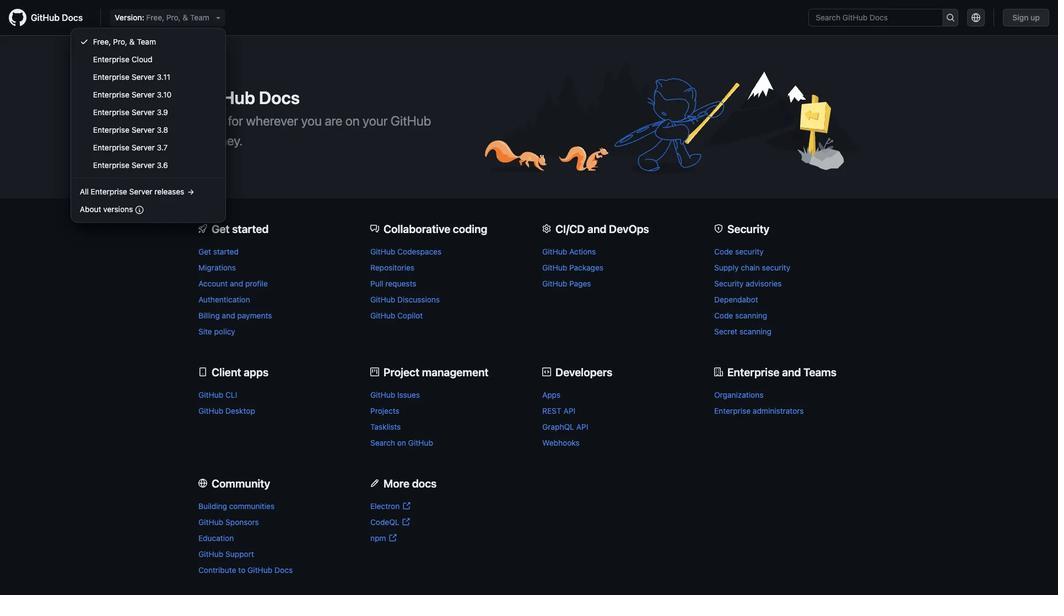 Task type: describe. For each thing, give the bounding box(es) containing it.
security for security advisories
[[715, 279, 744, 288]]

chain
[[741, 263, 760, 272]]

code scanning
[[715, 311, 768, 320]]

enterprise for enterprise server 3.7
[[93, 143, 130, 152]]

policy
[[214, 327, 235, 336]]

enterprise server 3.8 link
[[75, 121, 221, 139]]

codespaces
[[398, 247, 442, 256]]

github issues link
[[370, 390, 420, 400]]

about versions
[[80, 205, 133, 214]]

github pages link
[[543, 279, 591, 288]]

pages
[[570, 279, 591, 288]]

github for github actions
[[543, 247, 567, 256]]

supply chain security
[[715, 263, 791, 272]]

are
[[325, 113, 343, 128]]

education link
[[198, 534, 234, 543]]

apps
[[244, 366, 269, 379]]

and for account
[[230, 279, 243, 288]]

dependabot link
[[715, 295, 758, 304]]

collaborative
[[384, 222, 451, 235]]

npm link
[[370, 534, 397, 543]]

api for rest api
[[564, 406, 576, 416]]

docs for github docs help for wherever you are on your github journey.
[[259, 87, 300, 108]]

search image
[[947, 13, 955, 22]]

npm
[[370, 534, 386, 543]]

1 horizontal spatial get
[[212, 222, 230, 235]]

github docs link
[[9, 9, 92, 26]]

code security
[[715, 247, 764, 256]]

discussions
[[398, 295, 440, 304]]

requests
[[386, 279, 417, 288]]

enterprise server 3.6 link
[[75, 156, 221, 174]]

search on github link
[[370, 438, 433, 447]]

pull requests link
[[370, 279, 417, 288]]

github for github docs
[[31, 12, 60, 23]]

sign
[[1013, 13, 1029, 22]]

security advisories
[[715, 279, 782, 288]]

journey.
[[198, 133, 243, 148]]

free, pro, & team link
[[75, 33, 221, 50]]

3.6
[[157, 160, 168, 170]]

enterprise server 3.10
[[93, 90, 172, 99]]

enterprise inside 'link'
[[91, 187, 127, 196]]

versions
[[103, 205, 133, 214]]

3.9
[[157, 108, 168, 117]]

payments
[[237, 311, 272, 320]]

project image
[[370, 368, 379, 377]]

enterprise server 3.7
[[93, 143, 168, 152]]

issues
[[398, 390, 420, 400]]

contribute to github docs link
[[198, 566, 293, 575]]

organizations link
[[715, 390, 764, 400]]

supply
[[715, 263, 739, 272]]

community
[[212, 477, 270, 490]]

building
[[198, 502, 227, 511]]

code for code security
[[715, 247, 733, 256]]

enterprise and teams
[[728, 366, 837, 379]]

triangle down image
[[214, 13, 223, 22]]

pro, inside free, pro, & team link
[[113, 37, 127, 46]]

search
[[370, 438, 395, 447]]

0 vertical spatial get started
[[212, 222, 269, 235]]

select language: current language is english image
[[972, 13, 981, 22]]

tasklists link
[[370, 422, 401, 432]]

gear image
[[543, 224, 551, 233]]

github issues
[[370, 390, 420, 400]]

organizations
[[715, 390, 764, 400]]

1 vertical spatial on
[[397, 438, 406, 447]]

server for 3.6
[[132, 160, 155, 170]]

comment discussion image
[[370, 224, 379, 233]]

enterprise server 3.11 link
[[75, 68, 221, 86]]

rest
[[543, 406, 562, 416]]

billing and payments link
[[198, 311, 272, 320]]

1 vertical spatial get started
[[198, 247, 239, 256]]

github docs help for wherever you are on your github journey.
[[198, 87, 431, 148]]

rocket image
[[198, 224, 207, 233]]

enterprise server 3.11
[[93, 72, 170, 81]]

all enterprise server releases link
[[75, 183, 221, 200]]

help
[[198, 113, 225, 128]]

enterprise for enterprise server 3.10
[[93, 90, 130, 99]]

enterprise administrators
[[715, 406, 804, 416]]

webhooks
[[543, 438, 580, 447]]

client apps
[[212, 366, 269, 379]]

server for 3.7
[[132, 143, 155, 152]]

profile
[[245, 279, 268, 288]]

api for graphql api
[[577, 422, 588, 432]]

electron
[[370, 502, 400, 511]]

get started link
[[198, 247, 239, 256]]

enterprise server 3.10 link
[[75, 86, 221, 103]]

project
[[384, 366, 420, 379]]

desktop
[[226, 406, 255, 416]]

graphql api
[[543, 422, 588, 432]]

github for github copilot
[[370, 311, 395, 320]]

contribute to github docs
[[198, 566, 293, 575]]

security advisories link
[[715, 279, 782, 288]]

github for github issues
[[370, 390, 395, 400]]

you
[[301, 113, 322, 128]]

3.11
[[157, 72, 170, 81]]

server for 3.9
[[132, 108, 155, 117]]

version:
[[115, 13, 144, 22]]

ci/cd
[[556, 222, 585, 235]]

0 vertical spatial security
[[736, 247, 764, 256]]

pencil image
[[370, 479, 379, 488]]

github for github support
[[198, 550, 223, 559]]

(external site) image for electron
[[402, 502, 411, 511]]

about
[[80, 205, 101, 214]]

github for github desktop
[[198, 406, 223, 416]]

and for billing
[[222, 311, 235, 320]]

projects link
[[370, 406, 400, 416]]

enterprise for enterprise server 3.8
[[93, 125, 130, 134]]

3.8
[[157, 125, 168, 134]]

graphql api link
[[543, 422, 588, 432]]

collaborative coding
[[384, 222, 488, 235]]

contribute
[[198, 566, 236, 575]]

Search GitHub Docs search field
[[809, 9, 943, 26]]

and for enterprise
[[782, 366, 801, 379]]

enterprise server 3.9 link
[[75, 103, 221, 121]]

github discussions
[[370, 295, 440, 304]]

enterprise for enterprise and teams
[[728, 366, 780, 379]]

organization image
[[715, 368, 723, 377]]

docs for github docs
[[62, 12, 83, 23]]



Task type: locate. For each thing, give the bounding box(es) containing it.
1 vertical spatial get
[[198, 247, 211, 256]]

enterprise up enterprise server 3.7
[[93, 125, 130, 134]]

security up 'chain'
[[736, 247, 764, 256]]

docs up check image
[[62, 12, 83, 23]]

enterprise for enterprise server 3.11
[[93, 72, 130, 81]]

0 vertical spatial scanning
[[736, 311, 768, 320]]

server inside enterprise server 3.6 link
[[132, 160, 155, 170]]

secret scanning link
[[715, 327, 772, 336]]

1 vertical spatial pro,
[[113, 37, 127, 46]]

enterprise up enterprise server 3.8
[[93, 108, 130, 117]]

apps
[[543, 390, 561, 400]]

devops
[[609, 222, 649, 235]]

more docs
[[384, 477, 437, 490]]

github cli
[[198, 390, 237, 400]]

team up 'enterprise cloud' link
[[137, 37, 156, 46]]

enterprise up 'enterprise server 3.6'
[[93, 143, 130, 152]]

copilot
[[398, 311, 423, 320]]

0 horizontal spatial free,
[[93, 37, 111, 46]]

1 vertical spatial (external site) image
[[402, 518, 411, 527]]

enterprise up the enterprise server 3.9
[[93, 90, 130, 99]]

enterprise down enterprise server 3.7
[[93, 160, 130, 170]]

started
[[232, 222, 269, 235], [213, 247, 239, 256]]

secret scanning
[[715, 327, 772, 336]]

building communities link
[[198, 502, 275, 511]]

2 vertical spatial (external site) image
[[388, 534, 397, 543]]

and
[[588, 222, 607, 235], [230, 279, 243, 288], [222, 311, 235, 320], [782, 366, 801, 379]]

(external site) image inside npm link
[[388, 534, 397, 543]]

management
[[422, 366, 489, 379]]

code up the supply
[[715, 247, 733, 256]]

github for github codespaces
[[370, 247, 395, 256]]

0 vertical spatial on
[[346, 113, 360, 128]]

(external site) image right codeql
[[402, 518, 411, 527]]

api
[[564, 406, 576, 416], [577, 422, 588, 432]]

pull requests
[[370, 279, 417, 288]]

1 vertical spatial team
[[137, 37, 156, 46]]

server down cloud
[[132, 72, 155, 81]]

sign up link
[[1004, 9, 1050, 26]]

(external site) image right electron
[[402, 502, 411, 511]]

github for github pages
[[543, 279, 567, 288]]

administrators
[[753, 406, 804, 416]]

0 vertical spatial pro,
[[166, 13, 181, 22]]

github for github packages
[[543, 263, 567, 272]]

1 horizontal spatial free,
[[146, 13, 164, 22]]

on inside "github docs help for wherever you are on your github journey."
[[346, 113, 360, 128]]

1 vertical spatial security
[[715, 279, 744, 288]]

team
[[190, 13, 209, 22], [137, 37, 156, 46]]

secret
[[715, 327, 738, 336]]

and left profile
[[230, 279, 243, 288]]

0 vertical spatial docs
[[62, 12, 83, 23]]

1 horizontal spatial on
[[397, 438, 406, 447]]

code up secret
[[715, 311, 733, 320]]

server inside enterprise server 3.11 link
[[132, 72, 155, 81]]

on right search
[[397, 438, 406, 447]]

server for 3.8
[[132, 125, 155, 134]]

github copilot link
[[370, 311, 423, 320]]

enterprise down free, pro, & team
[[93, 55, 130, 64]]

and left "teams"
[[782, 366, 801, 379]]

1 vertical spatial docs
[[259, 87, 300, 108]]

0 vertical spatial api
[[564, 406, 576, 416]]

scanning down "code scanning"
[[740, 327, 772, 336]]

github
[[31, 12, 60, 23], [198, 87, 255, 108], [391, 113, 431, 128], [370, 247, 395, 256], [543, 247, 567, 256], [543, 263, 567, 272], [543, 279, 567, 288], [370, 295, 395, 304], [370, 311, 395, 320], [198, 390, 223, 400], [370, 390, 395, 400], [198, 406, 223, 416], [408, 438, 433, 447], [198, 518, 223, 527], [198, 550, 223, 559], [248, 566, 273, 575]]

advisories
[[746, 279, 782, 288]]

server inside the enterprise server 3.8 link
[[132, 125, 155, 134]]

0 vertical spatial code
[[715, 247, 733, 256]]

0 vertical spatial (external site) image
[[402, 502, 411, 511]]

(external site) image for codeql
[[402, 518, 411, 527]]

1 vertical spatial api
[[577, 422, 588, 432]]

(external site) image right npm
[[388, 534, 397, 543]]

code square image
[[543, 368, 551, 377]]

& up enterprise cloud
[[129, 37, 135, 46]]

api right graphql
[[577, 422, 588, 432]]

github actions
[[543, 247, 596, 256]]

security up the code security
[[728, 222, 770, 235]]

server down the enterprise server 3.8 link
[[132, 143, 155, 152]]

pro, up enterprise cloud
[[113, 37, 127, 46]]

docs
[[412, 477, 437, 490]]

communities
[[229, 502, 275, 511]]

github inside 'link'
[[31, 12, 60, 23]]

scanning
[[736, 311, 768, 320], [740, 327, 772, 336]]

github support link
[[198, 550, 254, 559]]

free, inside free, pro, & team link
[[93, 37, 111, 46]]

started up migrations
[[213, 247, 239, 256]]

github pages
[[543, 279, 591, 288]]

on right 'are'
[[346, 113, 360, 128]]

and right ci/cd
[[588, 222, 607, 235]]

1 vertical spatial security
[[762, 263, 791, 272]]

free, right check image
[[93, 37, 111, 46]]

sponsors
[[226, 518, 259, 527]]

packages
[[570, 263, 604, 272]]

ci/cd and devops
[[556, 222, 649, 235]]

docs up wherever
[[259, 87, 300, 108]]

api up graphql api link
[[564, 406, 576, 416]]

3.10
[[157, 90, 172, 99]]

github codespaces link
[[370, 247, 442, 256]]

server down enterprise server 3.10 link
[[132, 108, 155, 117]]

get started up migrations link
[[198, 247, 239, 256]]

enterprise for enterprise cloud
[[93, 55, 130, 64]]

enterprise for enterprise server 3.9
[[93, 108, 130, 117]]

0 vertical spatial get
[[212, 222, 230, 235]]

server for 3.10
[[132, 90, 155, 99]]

1 vertical spatial free,
[[93, 37, 111, 46]]

enterprise server 3.8
[[93, 125, 168, 134]]

pro, up free, pro, & team link
[[166, 13, 181, 22]]

free, up free, pro, & team link
[[146, 13, 164, 22]]

migrations link
[[198, 263, 236, 272]]

(external site) image inside codeql link
[[402, 518, 411, 527]]

server for 3.11
[[132, 72, 155, 81]]

0 vertical spatial started
[[232, 222, 269, 235]]

enterprise server 3.9
[[93, 108, 168, 117]]

migrations
[[198, 263, 236, 272]]

1 vertical spatial code
[[715, 311, 733, 320]]

enterprise down organizations link
[[715, 406, 751, 416]]

site policy link
[[198, 327, 235, 336]]

get right rocket image
[[212, 222, 230, 235]]

releases
[[155, 187, 184, 196]]

dependabot
[[715, 295, 758, 304]]

1 vertical spatial scanning
[[740, 327, 772, 336]]

0 vertical spatial team
[[190, 13, 209, 22]]

github support
[[198, 550, 254, 559]]

github sponsors
[[198, 518, 259, 527]]

github for github cli
[[198, 390, 223, 400]]

0 horizontal spatial api
[[564, 406, 576, 416]]

to
[[238, 566, 246, 575]]

github discussions link
[[370, 295, 440, 304]]

on
[[346, 113, 360, 128], [397, 438, 406, 447]]

(external site) image inside electron link
[[402, 502, 411, 511]]

security down the supply
[[715, 279, 744, 288]]

projects
[[370, 406, 400, 416]]

free,
[[146, 13, 164, 22], [93, 37, 111, 46]]

github for github sponsors
[[198, 518, 223, 527]]

enterprise cloud link
[[75, 50, 221, 68]]

enterprise for enterprise administrators
[[715, 406, 751, 416]]

globe image
[[198, 479, 207, 488]]

docs right to
[[275, 566, 293, 575]]

1 horizontal spatial pro,
[[166, 13, 181, 22]]

github desktop link
[[198, 406, 255, 416]]

enterprise up about versions
[[91, 187, 127, 196]]

webhooks link
[[543, 438, 580, 447]]

server inside enterprise server 3.9 link
[[132, 108, 155, 117]]

server down enterprise server 3.11 link
[[132, 90, 155, 99]]

billing
[[198, 311, 220, 320]]

code scanning link
[[715, 311, 768, 320]]

building communities
[[198, 502, 275, 511]]

1 horizontal spatial team
[[190, 13, 209, 22]]

site
[[198, 327, 212, 336]]

menu containing free, pro, & team
[[71, 28, 225, 222]]

scanning for code scanning
[[736, 311, 768, 320]]

up
[[1031, 13, 1040, 22]]

sign up
[[1013, 13, 1040, 22]]

0 horizontal spatial pro,
[[113, 37, 127, 46]]

code for code scanning
[[715, 311, 733, 320]]

github packages link
[[543, 263, 604, 272]]

2 vertical spatial docs
[[275, 566, 293, 575]]

for
[[228, 113, 243, 128]]

site policy
[[198, 327, 235, 336]]

enterprise for enterprise server 3.6
[[93, 160, 130, 170]]

0 horizontal spatial team
[[137, 37, 156, 46]]

server inside enterprise server 3.7 link
[[132, 143, 155, 152]]

0 horizontal spatial &
[[129, 37, 135, 46]]

0 vertical spatial security
[[728, 222, 770, 235]]

& left triangle down image
[[183, 13, 188, 22]]

1 horizontal spatial &
[[183, 13, 188, 22]]

security up advisories
[[762, 263, 791, 272]]

security for security
[[728, 222, 770, 235]]

docs inside "github docs help for wherever you are on your github journey."
[[259, 87, 300, 108]]

1 vertical spatial &
[[129, 37, 135, 46]]

scanning up secret scanning
[[736, 311, 768, 320]]

get started
[[212, 222, 269, 235], [198, 247, 239, 256]]

None search field
[[809, 9, 959, 26]]

team left triangle down image
[[190, 13, 209, 22]]

check image
[[80, 37, 89, 46]]

server inside all enterprise server releases 'link'
[[129, 187, 153, 196]]

(external site) image
[[402, 502, 411, 511], [402, 518, 411, 527], [388, 534, 397, 543]]

get up migrations link
[[198, 247, 211, 256]]

enterprise down enterprise cloud
[[93, 72, 130, 81]]

scanning for secret scanning
[[740, 327, 772, 336]]

version: free, pro, & team
[[115, 13, 209, 22]]

menu
[[71, 28, 225, 222]]

teams
[[804, 366, 837, 379]]

started up get started link
[[232, 222, 269, 235]]

0 vertical spatial &
[[183, 13, 188, 22]]

1 code from the top
[[715, 247, 733, 256]]

and up 'policy'
[[222, 311, 235, 320]]

github for github discussions
[[370, 295, 395, 304]]

rest api
[[543, 406, 576, 416]]

actions
[[570, 247, 596, 256]]

device mobile image
[[198, 368, 207, 377]]

&
[[183, 13, 188, 22], [129, 37, 135, 46]]

(external site) image for npm
[[388, 534, 397, 543]]

enterprise up organizations link
[[728, 366, 780, 379]]

server down enterprise server 3.7 link
[[132, 160, 155, 170]]

rest api link
[[543, 406, 576, 416]]

1 vertical spatial started
[[213, 247, 239, 256]]

authentication
[[198, 295, 250, 304]]

0 horizontal spatial get
[[198, 247, 211, 256]]

shield lock image
[[715, 224, 723, 233]]

and for ci/cd
[[588, 222, 607, 235]]

github copilot
[[370, 311, 423, 320]]

get started up get started link
[[212, 222, 269, 235]]

all enterprise server releases
[[80, 187, 184, 196]]

server up about versions link
[[129, 187, 153, 196]]

2 code from the top
[[715, 311, 733, 320]]

server
[[132, 72, 155, 81], [132, 90, 155, 99], [132, 108, 155, 117], [132, 125, 155, 134], [132, 143, 155, 152], [132, 160, 155, 170], [129, 187, 153, 196]]

server down enterprise server 3.9 link
[[132, 125, 155, 134]]

about versions link
[[75, 200, 221, 218]]

1 horizontal spatial api
[[577, 422, 588, 432]]

github cli link
[[198, 390, 237, 400]]

server inside enterprise server 3.10 link
[[132, 90, 155, 99]]

docs inside 'link'
[[62, 12, 83, 23]]

github for github docs help for wherever you are on your github journey.
[[198, 87, 255, 108]]

0 vertical spatial free,
[[146, 13, 164, 22]]

& inside free, pro, & team link
[[129, 37, 135, 46]]

search on github
[[370, 438, 433, 447]]

0 horizontal spatial on
[[346, 113, 360, 128]]



Task type: vqa. For each thing, say whether or not it's contained in the screenshot.
Managing billing for GitHub Marketplace apps's Managing
no



